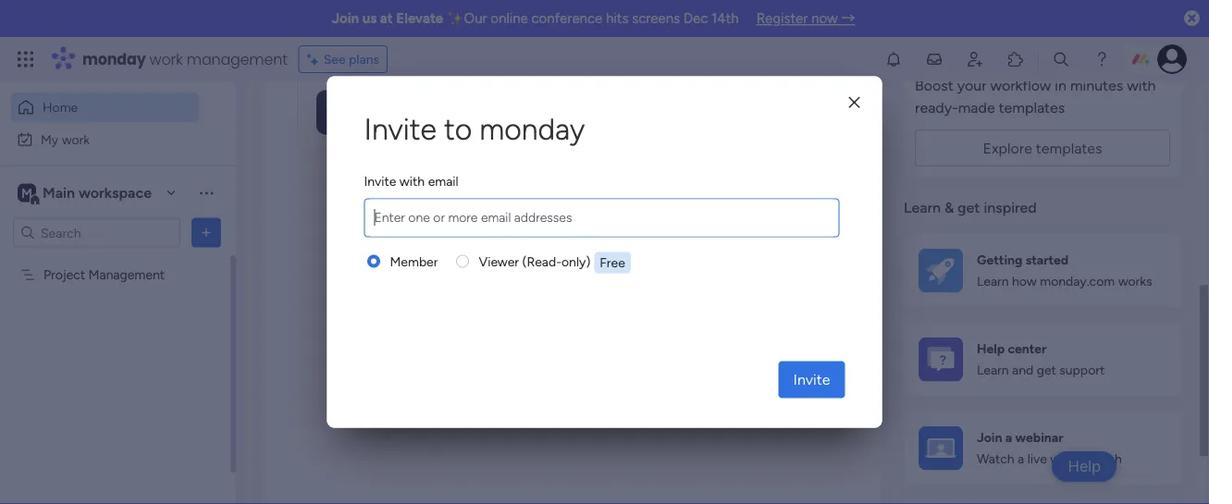 Task type: locate. For each thing, give the bounding box(es) containing it.
online
[[491, 10, 528, 27]]

0 vertical spatial management
[[187, 49, 287, 69]]

invite members image
[[966, 50, 984, 68]]

workspace image left component icon
[[316, 91, 361, 135]]

register now → link
[[756, 10, 855, 27]]

with left email
[[400, 174, 425, 189]]

help button
[[1052, 451, 1117, 482]]

explore templates button
[[915, 130, 1170, 167]]

main workspace
[[43, 184, 152, 202]]

a up watch
[[1006, 430, 1012, 446]]

0 vertical spatial monday
[[82, 49, 146, 69]]

help for help center learn and get support
[[977, 341, 1005, 357]]

0 vertical spatial with
[[1127, 77, 1156, 94]]

1 vertical spatial join
[[977, 430, 1002, 446]]

0 vertical spatial join
[[332, 10, 359, 27]]

join a webinar watch a live walkthrough
[[977, 430, 1122, 467]]

component image
[[374, 118, 389, 135]]

invite button
[[779, 361, 845, 398]]

1 horizontal spatial management
[[429, 118, 511, 134]]

0 horizontal spatial workspace image
[[18, 183, 36, 203]]

register
[[756, 10, 808, 27]]

webinar
[[1015, 430, 1064, 446]]

0 vertical spatial get
[[958, 199, 980, 217]]

monday.com
[[1040, 274, 1115, 290]]

0 horizontal spatial monday
[[82, 49, 146, 69]]

minutes
[[1070, 77, 1123, 94]]

how
[[1012, 274, 1037, 290]]

monday work management
[[82, 49, 287, 69]]

Search in workspace field
[[39, 222, 155, 243]]

select product image
[[17, 50, 35, 68]]

0 horizontal spatial management
[[187, 49, 287, 69]]

1 horizontal spatial a
[[1018, 451, 1024, 467]]

0 horizontal spatial m
[[21, 185, 32, 201]]

workspace image
[[316, 91, 361, 135], [18, 183, 36, 203]]

in
[[1055, 77, 1067, 94]]

join a webinar element
[[904, 412, 1181, 486]]

templates down workflow
[[999, 99, 1065, 116]]

learn
[[904, 199, 941, 217], [977, 274, 1009, 290], [977, 363, 1009, 378]]

1 vertical spatial help
[[1068, 457, 1101, 476]]

work right component icon
[[395, 118, 425, 134]]

help left the center
[[977, 341, 1005, 357]]

1 vertical spatial learn
[[977, 274, 1009, 290]]

a left live
[[1018, 451, 1024, 467]]

1 horizontal spatial m
[[329, 99, 348, 126]]

1 vertical spatial invite
[[364, 174, 396, 189]]

join
[[332, 10, 359, 27], [977, 430, 1002, 446]]

learn for help
[[977, 363, 1009, 378]]

monday
[[82, 49, 146, 69], [479, 111, 585, 147]]

2 vertical spatial invite
[[793, 371, 830, 389]]

with right minutes
[[1127, 77, 1156, 94]]

my work button
[[11, 124, 199, 154]]

member
[[390, 254, 438, 269]]

work management
[[395, 118, 511, 134]]

help right live
[[1068, 457, 1101, 476]]

1 vertical spatial monday
[[479, 111, 585, 147]]

viewer (read-only)
[[479, 254, 591, 269]]

see plans
[[324, 51, 379, 67]]

1 horizontal spatial workspace image
[[316, 91, 361, 135]]

walkthrough
[[1050, 451, 1122, 467]]

workspace image left main
[[18, 183, 36, 203]]

join up watch
[[977, 430, 1002, 446]]

learn down getting
[[977, 274, 1009, 290]]

invite
[[364, 111, 437, 147], [364, 174, 396, 189], [793, 371, 830, 389]]

2 vertical spatial learn
[[977, 363, 1009, 378]]

management
[[187, 49, 287, 69], [429, 118, 511, 134]]

get right and
[[1037, 363, 1056, 378]]

register now →
[[756, 10, 855, 27]]

0 horizontal spatial help
[[977, 341, 1005, 357]]

only)
[[562, 254, 591, 269]]

help inside "help" button
[[1068, 457, 1101, 476]]

templates inside explore templates button
[[1036, 140, 1102, 157]]

a
[[1006, 430, 1012, 446], [1018, 451, 1024, 467]]

0 vertical spatial help
[[977, 341, 1005, 357]]

0 horizontal spatial get
[[958, 199, 980, 217]]

work up home button
[[149, 49, 183, 69]]

workflow
[[990, 77, 1051, 94]]

1 horizontal spatial join
[[977, 430, 1002, 446]]

project management list box
[[0, 255, 236, 504]]

learn left and
[[977, 363, 1009, 378]]

help image
[[1093, 50, 1111, 68]]

inspired
[[984, 199, 1037, 217]]

0 horizontal spatial join
[[332, 10, 359, 27]]

1 vertical spatial templates
[[1036, 140, 1102, 157]]

join for join us at elevate ✨ our online conference hits screens dec 14th
[[332, 10, 359, 27]]

with
[[1127, 77, 1156, 94], [400, 174, 425, 189]]

1 horizontal spatial get
[[1037, 363, 1056, 378]]

invite with email
[[364, 174, 459, 189]]

work for my work
[[62, 131, 90, 147]]

1 vertical spatial workspace image
[[18, 183, 36, 203]]

1 vertical spatial get
[[1037, 363, 1056, 378]]

0 vertical spatial invite
[[364, 111, 437, 147]]

and
[[1012, 363, 1034, 378]]

templates
[[999, 99, 1065, 116], [1036, 140, 1102, 157]]

m
[[329, 99, 348, 126], [21, 185, 32, 201]]

1 vertical spatial management
[[429, 118, 511, 134]]

learn left &
[[904, 199, 941, 217]]

1 horizontal spatial work
[[149, 49, 183, 69]]

see plans button
[[299, 45, 388, 73]]

get right &
[[958, 199, 980, 217]]

option
[[0, 258, 236, 262]]

learn inside 'getting started learn how monday.com works'
[[977, 274, 1009, 290]]

monday right 'to'
[[479, 111, 585, 147]]

with inside boost your workflow in minutes with ready-made templates
[[1127, 77, 1156, 94]]

1 horizontal spatial monday
[[479, 111, 585, 147]]

workspace selection element
[[18, 182, 155, 206]]

learn & get inspired
[[904, 199, 1037, 217]]

us
[[362, 10, 377, 27]]

0 horizontal spatial a
[[1006, 430, 1012, 446]]

work right my
[[62, 131, 90, 147]]

1 vertical spatial with
[[400, 174, 425, 189]]

1 horizontal spatial help
[[1068, 457, 1101, 476]]

help inside help center learn and get support
[[977, 341, 1005, 357]]

learn inside help center learn and get support
[[977, 363, 1009, 378]]

invite to monday
[[364, 111, 585, 147]]

1 vertical spatial m
[[21, 185, 32, 201]]

get
[[958, 199, 980, 217], [1037, 363, 1056, 378]]

m left component icon
[[329, 99, 348, 126]]

1 horizontal spatial with
[[1127, 77, 1156, 94]]

templates right explore
[[1036, 140, 1102, 157]]

0 horizontal spatial work
[[62, 131, 90, 147]]

2 horizontal spatial work
[[395, 118, 425, 134]]

work
[[149, 49, 183, 69], [395, 118, 425, 134], [62, 131, 90, 147]]

help
[[977, 341, 1005, 357], [1068, 457, 1101, 476]]

invite inside button
[[793, 371, 830, 389]]

(read-
[[522, 254, 562, 269]]

m left main
[[21, 185, 32, 201]]

0 vertical spatial templates
[[999, 99, 1065, 116]]

invite for invite to monday
[[364, 111, 437, 147]]

help center learn and get support
[[977, 341, 1105, 378]]

our
[[464, 10, 487, 27]]

join inside join a webinar watch a live walkthrough
[[977, 430, 1002, 446]]

work inside my work button
[[62, 131, 90, 147]]

home
[[43, 99, 78, 115]]

monday up home button
[[82, 49, 146, 69]]

join left us
[[332, 10, 359, 27]]

0 horizontal spatial with
[[400, 174, 425, 189]]

→
[[841, 10, 855, 27]]

viewer
[[479, 254, 519, 269]]



Task type: describe. For each thing, give the bounding box(es) containing it.
plans
[[349, 51, 379, 67]]

close image
[[849, 96, 860, 109]]

templates inside boost your workflow in minutes with ready-made templates
[[999, 99, 1065, 116]]

notifications image
[[884, 50, 903, 68]]

inbox image
[[925, 50, 944, 68]]

works
[[1118, 274, 1152, 290]]

your
[[957, 77, 987, 94]]

management
[[88, 267, 165, 283]]

get inside help center learn and get support
[[1037, 363, 1056, 378]]

home button
[[11, 93, 199, 122]]

m inside workspace selection element
[[21, 185, 32, 201]]

0 vertical spatial a
[[1006, 430, 1012, 446]]

getting started learn how monday.com works
[[977, 253, 1152, 290]]

center
[[1008, 341, 1047, 357]]

0 vertical spatial learn
[[904, 199, 941, 217]]

bob builder image
[[1157, 44, 1187, 74]]

invite for invite
[[793, 371, 830, 389]]

email
[[428, 174, 459, 189]]

made
[[958, 99, 995, 116]]

at
[[380, 10, 393, 27]]

elevate
[[396, 10, 443, 27]]

help for help
[[1068, 457, 1101, 476]]

work for monday work management
[[149, 49, 183, 69]]

free
[[600, 255, 625, 271]]

project management
[[43, 267, 165, 283]]

support
[[1060, 363, 1105, 378]]

my
[[41, 131, 58, 147]]

workspace
[[79, 184, 152, 202]]

&
[[945, 199, 954, 217]]

watch
[[977, 451, 1015, 467]]

boost your workflow in minutes with ready-made templates
[[915, 77, 1156, 116]]

live
[[1028, 451, 1047, 467]]

apps image
[[1007, 50, 1025, 68]]

join us at elevate ✨ our online conference hits screens dec 14th
[[332, 10, 739, 27]]

conference
[[531, 10, 603, 27]]

my work
[[41, 131, 90, 147]]

started
[[1026, 253, 1069, 268]]

getting
[[977, 253, 1023, 268]]

main
[[43, 184, 75, 202]]

explore
[[983, 140, 1032, 157]]

project
[[43, 267, 85, 283]]

to
[[444, 111, 472, 147]]

dec
[[683, 10, 708, 27]]

ready-
[[915, 99, 958, 116]]

✨
[[447, 10, 461, 27]]

help center element
[[904, 323, 1181, 397]]

search everything image
[[1052, 50, 1070, 68]]

getting started element
[[904, 234, 1181, 308]]

0 vertical spatial workspace image
[[316, 91, 361, 135]]

now
[[811, 10, 838, 27]]

learn for getting
[[977, 274, 1009, 290]]

join for join a webinar watch a live walkthrough
[[977, 430, 1002, 446]]

14th
[[712, 10, 739, 27]]

boost
[[915, 77, 954, 94]]

explore templates
[[983, 140, 1102, 157]]

0 vertical spatial m
[[329, 99, 348, 126]]

see
[[324, 51, 346, 67]]

invite for invite with email
[[364, 174, 396, 189]]

1 vertical spatial a
[[1018, 451, 1024, 467]]

hits
[[606, 10, 629, 27]]

screens
[[632, 10, 680, 27]]

Enter one or more email addresses text field
[[369, 200, 835, 237]]



Task type: vqa. For each thing, say whether or not it's contained in the screenshot.
V2 USER FEEDBACK icon
no



